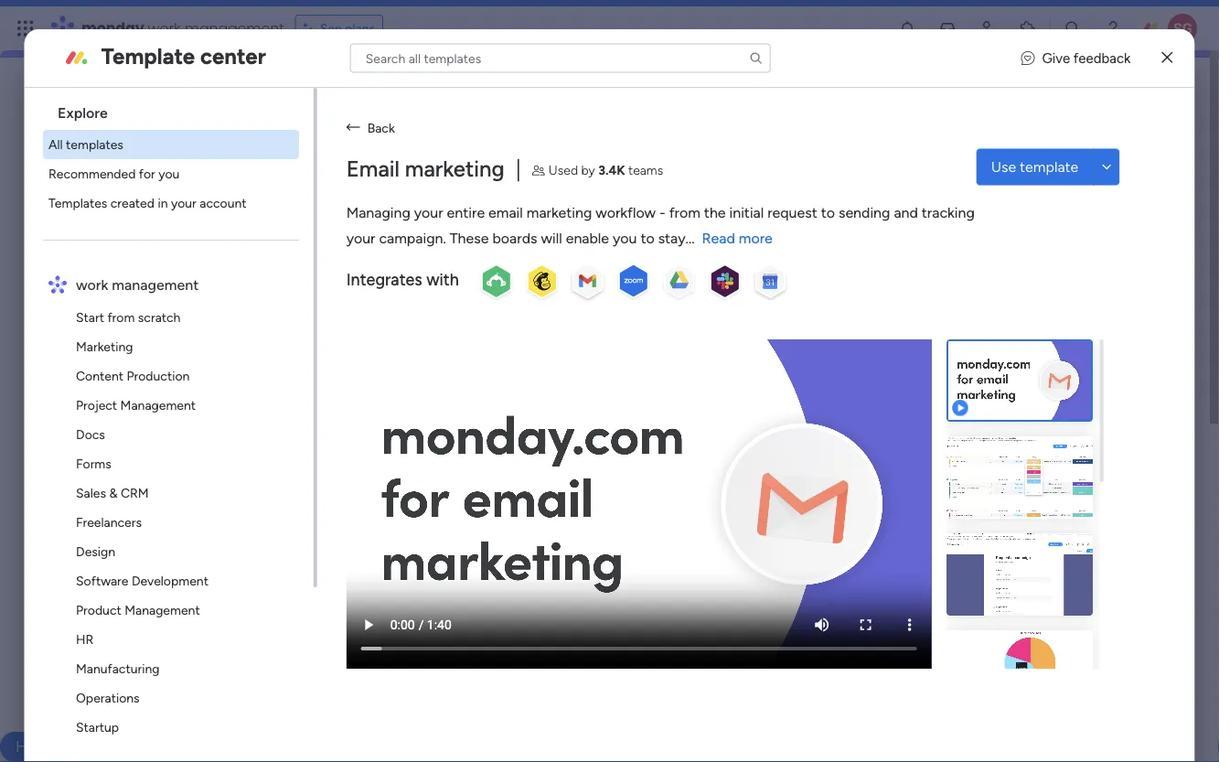 Task type: describe. For each thing, give the bounding box(es) containing it.
email
[[346, 156, 400, 182]]

see plans
[[320, 21, 375, 36]]

0 vertical spatial monday
[[81, 18, 144, 38]]

work up the goals.
[[421, 303, 449, 319]]

apps image
[[1019, 19, 1038, 38]]

tracking
[[922, 204, 975, 221]]

management for project management
[[120, 398, 196, 413]]

you inside explore element
[[158, 166, 179, 182]]

use
[[991, 158, 1017, 176]]

processes,
[[307, 303, 368, 319]]

product
[[363, 235, 422, 255]]

templates inside explore element
[[66, 137, 123, 152]]

plans
[[345, 21, 375, 36]]

templates created in your account
[[48, 195, 246, 211]]

startup
[[76, 720, 119, 735]]

started
[[278, 467, 331, 486]]

0 vertical spatial marketing
[[405, 156, 505, 182]]

template
[[1020, 158, 1079, 176]]

work inside list box
[[76, 276, 108, 293]]

-
[[660, 204, 666, 221]]

teams
[[629, 162, 663, 177]]

work management inside list box
[[76, 276, 199, 293]]

0 vertical spatial with
[[426, 269, 459, 289]]

campaign.
[[379, 230, 446, 247]]

scratch
[[138, 310, 180, 325]]

allows
[[530, 303, 566, 319]]

and left run
[[219, 284, 241, 300]]

run
[[244, 284, 262, 300]]

to down everyday
[[593, 303, 606, 319]]

use template
[[991, 158, 1079, 176]]

account
[[199, 195, 246, 211]]

aspects
[[281, 284, 326, 300]]

list box containing explore
[[32, 88, 317, 762]]

docs
[[76, 427, 105, 442]]

management inside manage and run all aspects of your work in one unified place. from everyday tasks, to advanced projects, and processes, monday work management allows you to connect the dots, work smarter, and achieve shared goals.
[[452, 303, 527, 319]]

content
[[76, 368, 123, 384]]

content production
[[76, 368, 189, 384]]

and down aspects
[[283, 303, 304, 319]]

template
[[101, 43, 195, 70]]

getting
[[217, 467, 274, 486]]

smarter,
[[256, 323, 302, 338]]

search image
[[749, 51, 764, 65]]

from inside the managing your entire email marketing workflow - from the initial request to sending and tracking your campaign.  these boards will enable you to stay
[[669, 204, 701, 221]]

stay
[[658, 230, 686, 247]]

monday inside manage and run all aspects of your work in one unified place. from everyday tasks, to advanced projects, and processes, monday work management allows you to connect the dots, work smarter, and achieve shared goals.
[[372, 303, 418, 319]]

close image
[[1162, 51, 1173, 65]]

operations
[[76, 690, 139, 706]]

read
[[702, 230, 735, 247]]

project management
[[76, 398, 196, 413]]

one
[[417, 284, 439, 300]]

forms
[[76, 456, 111, 472]]

arrow left image
[[346, 117, 360, 138]]

these
[[450, 230, 489, 247]]

manufacturing
[[76, 661, 159, 677]]

more
[[739, 230, 773, 247]]

work management templates element
[[43, 303, 314, 762]]

you inside the managing your entire email marketing workflow - from the initial request to sending and tracking your campaign.  these boards will enable you to stay
[[613, 230, 637, 247]]

you inside manage and run all aspects of your work in one unified place. from everyday tasks, to advanced projects, and processes, monday work management allows you to connect the dots, work smarter, and achieve shared goals.
[[569, 303, 590, 319]]

templates inside button
[[341, 366, 398, 381]]

inbox image
[[939, 19, 957, 38]]

start from scratch
[[76, 310, 180, 325]]

with inside dropdown button
[[335, 467, 367, 486]]

work down account
[[222, 235, 258, 255]]

production
[[126, 368, 189, 384]]

hr
[[76, 632, 93, 647]]

back
[[367, 120, 395, 135]]

see plans button
[[295, 15, 383, 42]]

work up account
[[208, 116, 273, 151]]

everyday
[[554, 284, 606, 300]]

software development
[[76, 573, 208, 589]]

tasks,
[[609, 284, 641, 300]]

goals.
[[419, 323, 451, 338]]

work inside explore work management templates button
[[231, 366, 259, 381]]

development
[[131, 573, 208, 589]]

dots,
[[193, 323, 221, 338]]

of
[[329, 284, 341, 300]]

monday work management
[[81, 18, 284, 38]]

invite members image
[[979, 19, 997, 38]]

v2 user feedback image
[[1021, 48, 1035, 68]]

use template button
[[977, 149, 1094, 185]]

help image
[[1104, 19, 1123, 38]]

|
[[516, 156, 521, 182]]

email
[[489, 204, 523, 221]]

give
[[1043, 50, 1071, 66]]

workflow
[[596, 204, 656, 221]]

templates
[[48, 195, 107, 211]]

all templates
[[48, 137, 123, 152]]

and down the processes,
[[305, 323, 327, 338]]

give feedback link
[[1021, 48, 1131, 68]]

start
[[76, 310, 104, 325]]

... read more
[[686, 230, 773, 247]]

in inside explore element
[[157, 195, 168, 211]]

unified
[[442, 284, 481, 300]]

sam green image
[[1168, 14, 1198, 43]]

in inside manage and run all aspects of your work in one unified place. from everyday tasks, to advanced projects, and processes, monday work management allows you to connect the dots, work smarter, and achieve shared goals.
[[404, 284, 414, 300]]

work management product
[[222, 235, 422, 255]]



Task type: locate. For each thing, give the bounding box(es) containing it.
recommended for you
[[48, 166, 179, 182]]

connect
[[609, 303, 656, 319]]

with
[[426, 269, 459, 289], [335, 467, 367, 486]]

0 vertical spatial in
[[157, 195, 168, 211]]

you down workflow
[[613, 230, 637, 247]]

templates
[[66, 137, 123, 152], [341, 366, 398, 381]]

you right for
[[158, 166, 179, 182]]

managing
[[346, 204, 411, 221]]

management
[[185, 18, 284, 38], [280, 116, 454, 151], [262, 235, 359, 255], [112, 276, 199, 293], [452, 303, 527, 319], [262, 366, 338, 381], [411, 467, 508, 486]]

your up 'campaign.'
[[414, 204, 443, 221]]

templates down achieve
[[341, 366, 398, 381]]

design
[[76, 544, 115, 559]]

0 horizontal spatial with
[[335, 467, 367, 486]]

integrates with
[[346, 269, 459, 289]]

product
[[76, 602, 121, 618]]

integrates
[[346, 269, 422, 289]]

0 horizontal spatial marketing
[[405, 156, 505, 182]]

from inside work management templates element
[[107, 310, 135, 325]]

work up shared
[[373, 284, 401, 300]]

help button
[[0, 732, 64, 762]]

1 horizontal spatial work management
[[208, 116, 454, 151]]

1 vertical spatial templates
[[341, 366, 398, 381]]

sales & crm
[[76, 485, 148, 501]]

projects,
[[229, 303, 280, 319]]

center
[[200, 43, 266, 70]]

0 horizontal spatial from
[[107, 310, 135, 325]]

entire
[[447, 204, 485, 221]]

marketing inside the managing your entire email marketing workflow - from the initial request to sending and tracking your campaign.  these boards will enable you to stay
[[527, 204, 592, 221]]

crm
[[120, 485, 148, 501]]

sending
[[839, 204, 891, 221]]

0 horizontal spatial explore
[[57, 104, 108, 121]]

1 vertical spatial explore
[[185, 366, 228, 381]]

feedback
[[1074, 50, 1131, 66]]

0 vertical spatial the
[[704, 204, 726, 221]]

explore element
[[43, 130, 314, 218]]

back button
[[346, 117, 1166, 138]]

0 vertical spatial explore
[[57, 104, 108, 121]]

created
[[110, 195, 154, 211]]

getting started with work management
[[217, 467, 508, 486]]

explore work management templates
[[185, 366, 398, 381]]

Search all templates search field
[[350, 43, 771, 73]]

your left account
[[171, 195, 196, 211]]

to left stay
[[641, 230, 655, 247]]

work down smarter,
[[231, 366, 259, 381]]

1 vertical spatial work management
[[76, 276, 199, 293]]

recommended
[[48, 166, 135, 182]]

your right of
[[344, 284, 370, 300]]

to right tasks,
[[644, 284, 656, 300]]

1 horizontal spatial templates
[[341, 366, 398, 381]]

you
[[158, 166, 179, 182], [613, 230, 637, 247], [569, 303, 590, 319]]

&
[[109, 485, 117, 501]]

your inside explore element
[[171, 195, 196, 211]]

explore inside button
[[185, 366, 228, 381]]

1 vertical spatial with
[[335, 467, 367, 486]]

notifications image
[[898, 19, 917, 38]]

marketing
[[76, 339, 133, 355]]

explore inside heading
[[57, 104, 108, 121]]

the up read
[[704, 204, 726, 221]]

1 horizontal spatial marketing
[[527, 204, 592, 221]]

0 horizontal spatial work management
[[76, 276, 199, 293]]

you down everyday
[[569, 303, 590, 319]]

1 horizontal spatial with
[[426, 269, 459, 289]]

software
[[76, 573, 128, 589]]

manage and run all aspects of your work in one unified place. from everyday tasks, to advanced projects, and processes, monday work management allows you to connect the dots, work smarter, and achieve shared goals.
[[171, 284, 656, 338]]

your down managing
[[346, 230, 376, 247]]

the down advanced
[[171, 323, 190, 338]]

enable
[[566, 230, 609, 247]]

management for product management
[[124, 602, 200, 618]]

management inside dropdown button
[[411, 467, 508, 486]]

1 horizontal spatial monday
[[372, 303, 418, 319]]

for
[[139, 166, 155, 182]]

initial
[[730, 204, 764, 221]]

request
[[768, 204, 818, 221]]

1 horizontal spatial the
[[704, 204, 726, 221]]

...
[[686, 230, 695, 247]]

0 vertical spatial templates
[[66, 137, 123, 152]]

0 vertical spatial from
[[669, 204, 701, 221]]

1 vertical spatial monday
[[372, 303, 418, 319]]

monday
[[81, 18, 144, 38], [372, 303, 418, 319]]

used by 3.4k teams
[[549, 162, 663, 177]]

the inside the managing your entire email marketing workflow - from the initial request to sending and tracking your campaign.  these boards will enable you to stay
[[704, 204, 726, 221]]

explore for explore
[[57, 104, 108, 121]]

work right started
[[371, 467, 407, 486]]

1 vertical spatial the
[[171, 323, 190, 338]]

with right started
[[335, 467, 367, 486]]

0 horizontal spatial the
[[171, 323, 190, 338]]

work down 'projects,'
[[225, 323, 252, 338]]

1 vertical spatial in
[[404, 284, 414, 300]]

1 vertical spatial marketing
[[527, 204, 592, 221]]

templates up recommended
[[66, 137, 123, 152]]

management down development
[[124, 602, 200, 618]]

0 horizontal spatial in
[[157, 195, 168, 211]]

from right "-"
[[669, 204, 701, 221]]

0 vertical spatial you
[[158, 166, 179, 182]]

achieve
[[330, 323, 374, 338]]

getting started with work management button
[[149, 441, 1062, 513]]

work inside getting started with work management dropdown button
[[371, 467, 407, 486]]

in right created
[[157, 195, 168, 211]]

0 horizontal spatial you
[[158, 166, 179, 182]]

work up the template
[[148, 18, 181, 38]]

boards
[[493, 230, 537, 247]]

to right request
[[821, 204, 835, 221]]

list box
[[32, 88, 317, 762]]

3.4k
[[598, 162, 625, 177]]

explore for explore work management templates
[[185, 366, 228, 381]]

marketing up entire
[[405, 156, 505, 182]]

used
[[549, 162, 578, 177]]

help
[[16, 737, 48, 756]]

1 horizontal spatial from
[[669, 204, 701, 221]]

product management
[[76, 602, 200, 618]]

from
[[521, 284, 550, 300]]

by
[[581, 162, 595, 177]]

in left one
[[404, 284, 414, 300]]

will
[[541, 230, 562, 247]]

1 vertical spatial management
[[124, 602, 200, 618]]

explore
[[57, 104, 108, 121], [185, 366, 228, 381]]

1 horizontal spatial in
[[404, 284, 414, 300]]

and
[[894, 204, 918, 221], [219, 284, 241, 300], [283, 303, 304, 319], [305, 323, 327, 338]]

the inside manage and run all aspects of your work in one unified place. from everyday tasks, to advanced projects, and processes, monday work management allows you to connect the dots, work smarter, and achieve shared goals.
[[171, 323, 190, 338]]

management down production
[[120, 398, 196, 413]]

monday up shared
[[372, 303, 418, 319]]

see
[[320, 21, 342, 36]]

1 horizontal spatial explore
[[185, 366, 228, 381]]

your inside manage and run all aspects of your work in one unified place. from everyday tasks, to advanced projects, and processes, monday work management allows you to connect the dots, work smarter, and achieve shared goals.
[[344, 284, 370, 300]]

from right start
[[107, 310, 135, 325]]

explore heading
[[43, 88, 314, 130]]

freelancers
[[76, 515, 141, 530]]

None search field
[[350, 43, 771, 73]]

search everything image
[[1064, 19, 1082, 38]]

explore work management templates button
[[171, 359, 413, 388]]

explore up all templates
[[57, 104, 108, 121]]

1 vertical spatial from
[[107, 310, 135, 325]]

sales
[[76, 485, 106, 501]]

work management up email
[[208, 116, 454, 151]]

select product image
[[16, 19, 35, 38]]

2 vertical spatial you
[[569, 303, 590, 319]]

from
[[669, 204, 701, 221], [107, 310, 135, 325]]

managing your entire email marketing workflow - from the initial request to sending and tracking your campaign.  these boards will enable you to stay
[[346, 204, 975, 247]]

0 horizontal spatial templates
[[66, 137, 123, 152]]

1 horizontal spatial you
[[569, 303, 590, 319]]

0 horizontal spatial monday
[[81, 18, 144, 38]]

give feedback
[[1043, 50, 1131, 66]]

to
[[821, 204, 835, 221], [641, 230, 655, 247], [644, 284, 656, 300], [593, 303, 606, 319]]

with down these
[[426, 269, 459, 289]]

and inside the managing your entire email marketing workflow - from the initial request to sending and tracking your campaign.  these boards will enable you to stay
[[894, 204, 918, 221]]

work
[[148, 18, 181, 38], [208, 116, 273, 151], [222, 235, 258, 255], [76, 276, 108, 293], [373, 284, 401, 300], [421, 303, 449, 319], [225, 323, 252, 338], [231, 366, 259, 381], [371, 467, 407, 486]]

explore down "dots,"
[[185, 366, 228, 381]]

management inside button
[[262, 366, 338, 381]]

place.
[[484, 284, 518, 300]]

work up start
[[76, 276, 108, 293]]

v2 team column image
[[532, 161, 545, 180]]

0 vertical spatial management
[[120, 398, 196, 413]]

2 horizontal spatial you
[[613, 230, 637, 247]]

advanced
[[171, 303, 226, 319]]

in
[[157, 195, 168, 211], [404, 284, 414, 300]]

and right sending
[[894, 204, 918, 221]]

marketing
[[405, 156, 505, 182], [527, 204, 592, 221]]

template center
[[101, 43, 266, 70]]

manage
[[171, 284, 216, 300]]

1 vertical spatial you
[[613, 230, 637, 247]]

monday up the template
[[81, 18, 144, 38]]

shared
[[377, 323, 415, 338]]

work management up start from scratch
[[76, 276, 199, 293]]

0 vertical spatial work management
[[208, 116, 454, 151]]

marketing up will
[[527, 204, 592, 221]]



Task type: vqa. For each thing, say whether or not it's contained in the screenshot.
the topmost Campaign status
no



